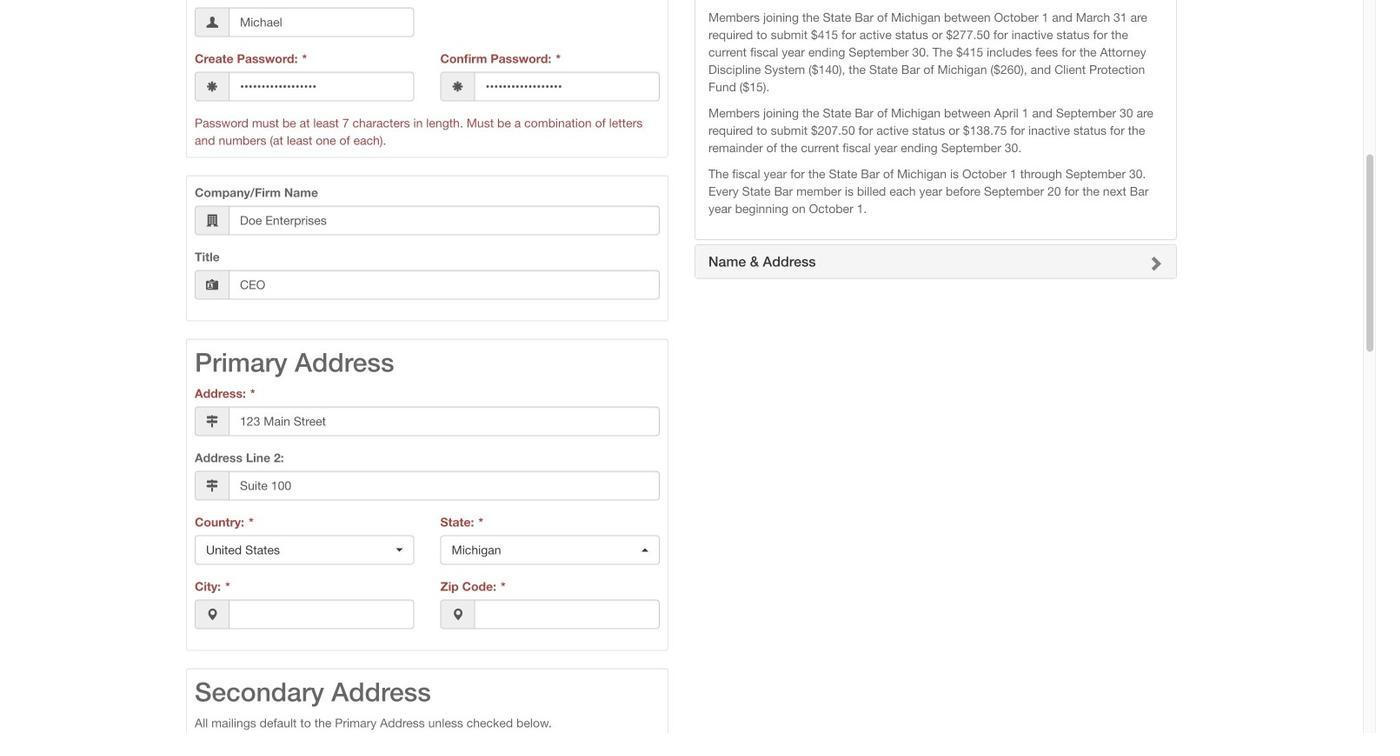 Task type: vqa. For each thing, say whether or not it's contained in the screenshot.
first map signs image from the top
yes



Task type: describe. For each thing, give the bounding box(es) containing it.
map marker image
[[206, 609, 218, 621]]

password... password field
[[229, 72, 414, 101]]

map signs image
[[206, 415, 218, 427]]

map signs image
[[206, 480, 218, 492]]

confirm password... password field
[[474, 72, 660, 101]]



Task type: locate. For each thing, give the bounding box(es) containing it.
None text field
[[229, 206, 660, 235], [229, 270, 660, 300], [229, 600, 414, 629], [474, 600, 660, 629], [229, 206, 660, 235], [229, 270, 660, 300], [229, 600, 414, 629], [474, 600, 660, 629]]

map marker image
[[452, 609, 464, 621]]

None text field
[[229, 7, 414, 37], [229, 407, 660, 436], [229, 471, 660, 501], [229, 7, 414, 37], [229, 407, 660, 436], [229, 471, 660, 501]]



